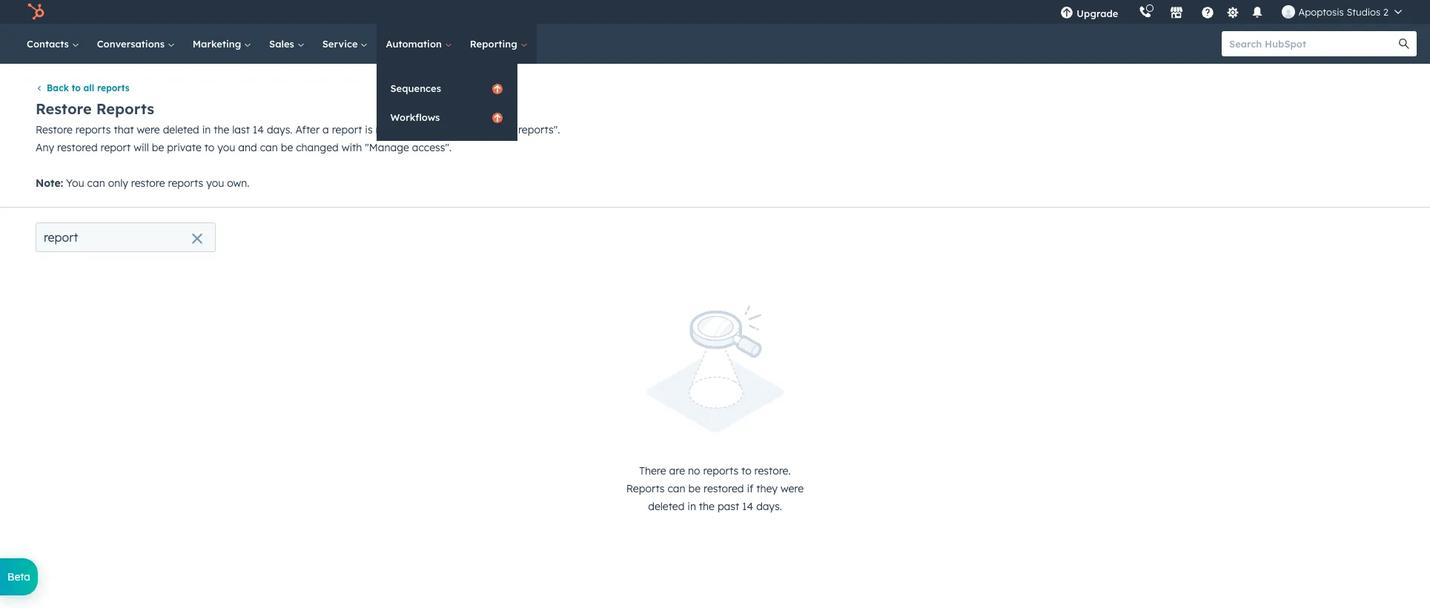 Task type: vqa. For each thing, say whether or not it's contained in the screenshot.
Pagination 'navigation'
no



Task type: describe. For each thing, give the bounding box(es) containing it.
reports inside there are no reports to restore. reports can be restored if they were deleted in the past 14 days.
[[627, 482, 665, 495]]

were inside there are no reports to restore. reports can be restored if they were deleted in the past 14 days.
[[781, 482, 804, 495]]

0 vertical spatial reports
[[96, 99, 154, 118]]

beta button
[[0, 559, 38, 596]]

private
[[167, 141, 202, 155]]

upgrade
[[1077, 7, 1119, 19]]

and
[[238, 141, 257, 155]]

alert containing there are no reports to restore. reports can be restored if they were deleted in the past 14 days.
[[36, 306, 1395, 515]]

notifications image
[[1252, 7, 1265, 20]]

sales link
[[260, 24, 314, 64]]

is
[[365, 123, 373, 137]]

calling icon button
[[1134, 2, 1159, 22]]

marketing link
[[184, 24, 260, 64]]

to inside restore reports that were deleted in the last 14 days. after a report is restored it will appear in "my reports". any restored report will be private to you and can be changed with "manage access".
[[205, 141, 215, 155]]

1 horizontal spatial in
[[485, 123, 494, 137]]

14 inside restore reports that were deleted in the last 14 days. after a report is restored it will appear in "my reports". any restored report will be private to you and can be changed with "manage access".
[[253, 123, 264, 137]]

past
[[718, 500, 740, 513]]

help button
[[1196, 0, 1221, 24]]

you inside restore reports that were deleted in the last 14 days. after a report is restored it will appear in "my reports". any restored report will be private to you and can be changed with "manage access".
[[218, 141, 235, 155]]

in inside there are no reports to restore. reports can be restored if they were deleted in the past 14 days.
[[688, 500, 697, 513]]

sequences
[[391, 82, 441, 94]]

there
[[640, 464, 667, 478]]

own.
[[227, 177, 250, 190]]

deleted inside restore reports that were deleted in the last 14 days. after a report is restored it will appear in "my reports". any restored report will be private to you and can be changed with "manage access".
[[163, 123, 199, 137]]

days. inside there are no reports to restore. reports can be restored if they were deleted in the past 14 days.
[[757, 500, 782, 513]]

restore
[[131, 177, 165, 190]]

restore reports that were deleted in the last 14 days. after a report is restored it will appear in "my reports". any restored report will be private to you and can be changed with "manage access".
[[36, 123, 560, 155]]

reports right "all" on the top of page
[[97, 83, 130, 94]]

upgrade image
[[1061, 7, 1074, 20]]

be inside there are no reports to restore. reports can be restored if they were deleted in the past 14 days.
[[689, 482, 701, 495]]

there are no reports to restore. reports can be restored if they were deleted in the past 14 days.
[[627, 464, 804, 513]]

contacts link
[[18, 24, 88, 64]]

it
[[419, 123, 426, 137]]

back to all reports button
[[36, 83, 130, 94]]

marketing
[[193, 38, 244, 50]]

1 horizontal spatial be
[[281, 141, 293, 155]]

automation link
[[377, 24, 461, 64]]

conversations
[[97, 38, 168, 50]]

after
[[296, 123, 320, 137]]

1 horizontal spatial restored
[[376, 123, 416, 137]]

with
[[342, 141, 362, 155]]

1 vertical spatial report
[[101, 141, 131, 155]]

Search reports search field
[[36, 223, 216, 252]]

0 horizontal spatial restored
[[57, 141, 98, 155]]

can inside there are no reports to restore. reports can be restored if they were deleted in the past 14 days.
[[668, 482, 686, 495]]

settings image
[[1227, 6, 1240, 20]]

a
[[323, 123, 329, 137]]



Task type: locate. For each thing, give the bounding box(es) containing it.
appear
[[447, 123, 482, 137]]

notifications button
[[1246, 0, 1271, 24]]

1 vertical spatial will
[[134, 141, 149, 155]]

service link
[[314, 24, 377, 64]]

in down no
[[688, 500, 697, 513]]

days. inside restore reports that were deleted in the last 14 days. after a report is restored it will appear in "my reports". any restored report will be private to you and can be changed with "manage access".
[[267, 123, 293, 137]]

1 vertical spatial deleted
[[649, 500, 685, 513]]

reports inside there are no reports to restore. reports can be restored if they were deleted in the past 14 days.
[[704, 464, 739, 478]]

"my
[[497, 123, 516, 137]]

deleted inside there are no reports to restore. reports can be restored if they were deleted in the past 14 days.
[[649, 500, 685, 513]]

back
[[47, 83, 69, 94]]

the left past
[[699, 500, 715, 513]]

be left the private
[[152, 141, 164, 155]]

1 vertical spatial 14
[[743, 500, 754, 513]]

0 vertical spatial can
[[260, 141, 278, 155]]

1 vertical spatial restore
[[36, 123, 73, 137]]

1 horizontal spatial can
[[260, 141, 278, 155]]

2 horizontal spatial restored
[[704, 482, 744, 495]]

to
[[72, 83, 81, 94], [205, 141, 215, 155], [742, 464, 752, 478]]

restore inside restore reports that were deleted in the last 14 days. after a report is restored it will appear in "my reports". any restored report will be private to you and can be changed with "manage access".
[[36, 123, 73, 137]]

2 vertical spatial can
[[668, 482, 686, 495]]

restore up 'any'
[[36, 123, 73, 137]]

deleted down are
[[649, 500, 685, 513]]

reports inside restore reports that were deleted in the last 14 days. after a report is restored it will appear in "my reports". any restored report will be private to you and can be changed with "manage access".
[[76, 123, 111, 137]]

0 vertical spatial will
[[429, 123, 444, 137]]

they
[[757, 482, 778, 495]]

hubspot link
[[18, 3, 56, 21]]

be down no
[[689, 482, 701, 495]]

workflows
[[391, 111, 440, 123]]

to right the private
[[205, 141, 215, 155]]

marketplaces image
[[1171, 7, 1184, 20]]

no
[[688, 464, 701, 478]]

menu item
[[1129, 0, 1132, 24]]

automation
[[386, 38, 445, 50]]

days. left after
[[267, 123, 293, 137]]

can right you
[[87, 177, 105, 190]]

reporting
[[470, 38, 520, 50]]

restored inside there are no reports to restore. reports can be restored if they were deleted in the past 14 days.
[[704, 482, 744, 495]]

0 horizontal spatial were
[[137, 123, 160, 137]]

1 vertical spatial were
[[781, 482, 804, 495]]

restored up "manage
[[376, 123, 416, 137]]

only
[[108, 177, 128, 190]]

1 vertical spatial to
[[205, 141, 215, 155]]

1 horizontal spatial will
[[429, 123, 444, 137]]

in left last
[[202, 123, 211, 137]]

the
[[214, 123, 230, 137], [699, 500, 715, 513]]

note: you can only restore reports you own.
[[36, 177, 250, 190]]

0 horizontal spatial days.
[[267, 123, 293, 137]]

any
[[36, 141, 54, 155]]

sequences link
[[377, 74, 518, 102]]

you left and
[[218, 141, 235, 155]]

hubspot image
[[27, 3, 45, 21]]

restore for restore reports that were deleted in the last 14 days. after a report is restored it will appear in "my reports". any restored report will be private to you and can be changed with "manage access".
[[36, 123, 73, 137]]

2 restore from the top
[[36, 123, 73, 137]]

deleted
[[163, 123, 199, 137], [649, 500, 685, 513]]

1 horizontal spatial days.
[[757, 500, 782, 513]]

2 vertical spatial to
[[742, 464, 752, 478]]

workflows link
[[377, 103, 518, 131]]

will right it
[[429, 123, 444, 137]]

apoptosis
[[1299, 6, 1345, 18]]

0 horizontal spatial in
[[202, 123, 211, 137]]

you
[[66, 177, 84, 190]]

deleted up the private
[[163, 123, 199, 137]]

0 horizontal spatial reports
[[96, 99, 154, 118]]

the inside restore reports that were deleted in the last 14 days. after a report is restored it will appear in "my reports". any restored report will be private to you and can be changed with "manage access".
[[214, 123, 230, 137]]

search button
[[1392, 31, 1418, 56]]

1 vertical spatial the
[[699, 500, 715, 513]]

14 inside there are no reports to restore. reports can be restored if they were deleted in the past 14 days.
[[743, 500, 754, 513]]

beta
[[7, 570, 30, 584]]

2 horizontal spatial can
[[668, 482, 686, 495]]

restored
[[376, 123, 416, 137], [57, 141, 98, 155], [704, 482, 744, 495]]

1 horizontal spatial to
[[205, 141, 215, 155]]

0 vertical spatial were
[[137, 123, 160, 137]]

reporting link
[[461, 24, 537, 64]]

0 horizontal spatial can
[[87, 177, 105, 190]]

restore
[[36, 99, 92, 118], [36, 123, 73, 137]]

be left changed
[[281, 141, 293, 155]]

studios
[[1347, 6, 1381, 18]]

0 vertical spatial days.
[[267, 123, 293, 137]]

0 horizontal spatial to
[[72, 83, 81, 94]]

help image
[[1202, 7, 1215, 20]]

1 horizontal spatial report
[[332, 123, 362, 137]]

can
[[260, 141, 278, 155], [87, 177, 105, 190], [668, 482, 686, 495]]

menu containing apoptosis studios 2
[[1051, 0, 1413, 24]]

to inside there are no reports to restore. reports can be restored if they were deleted in the past 14 days.
[[742, 464, 752, 478]]

reports right no
[[704, 464, 739, 478]]

if
[[747, 482, 754, 495]]

clear input image
[[191, 234, 203, 246]]

the left last
[[214, 123, 230, 137]]

in left "my
[[485, 123, 494, 137]]

reports".
[[518, 123, 560, 137]]

last
[[232, 123, 250, 137]]

all
[[83, 83, 94, 94]]

1 vertical spatial can
[[87, 177, 105, 190]]

0 vertical spatial the
[[214, 123, 230, 137]]

restore for restore reports
[[36, 99, 92, 118]]

access".
[[412, 141, 452, 155]]

are
[[670, 464, 685, 478]]

can right and
[[260, 141, 278, 155]]

reports down the restore reports
[[76, 123, 111, 137]]

1 vertical spatial days.
[[757, 500, 782, 513]]

restore reports
[[36, 99, 154, 118]]

restore down the back
[[36, 99, 92, 118]]

0 horizontal spatial will
[[134, 141, 149, 155]]

0 horizontal spatial report
[[101, 141, 131, 155]]

reports down there at left bottom
[[627, 482, 665, 495]]

2 horizontal spatial to
[[742, 464, 752, 478]]

14
[[253, 123, 264, 137], [743, 500, 754, 513]]

2 horizontal spatial be
[[689, 482, 701, 495]]

1 horizontal spatial reports
[[627, 482, 665, 495]]

1 vertical spatial reports
[[627, 482, 665, 495]]

conversations link
[[88, 24, 184, 64]]

sales
[[269, 38, 297, 50]]

settings link
[[1224, 4, 1243, 20]]

"manage
[[365, 141, 409, 155]]

the inside there are no reports to restore. reports can be restored if they were deleted in the past 14 days.
[[699, 500, 715, 513]]

were
[[137, 123, 160, 137], [781, 482, 804, 495]]

will
[[429, 123, 444, 137], [134, 141, 149, 155]]

alert
[[36, 306, 1395, 515]]

report down that
[[101, 141, 131, 155]]

14 right last
[[253, 123, 264, 137]]

report
[[332, 123, 362, 137], [101, 141, 131, 155]]

0 vertical spatial you
[[218, 141, 235, 155]]

1 horizontal spatial were
[[781, 482, 804, 495]]

you
[[218, 141, 235, 155], [206, 177, 224, 190]]

2 vertical spatial restored
[[704, 482, 744, 495]]

0 horizontal spatial 14
[[253, 123, 264, 137]]

automation menu
[[377, 64, 518, 141]]

menu
[[1051, 0, 1413, 24]]

will down that
[[134, 141, 149, 155]]

restored right 'any'
[[57, 141, 98, 155]]

reports up that
[[96, 99, 154, 118]]

0 vertical spatial 14
[[253, 123, 264, 137]]

0 vertical spatial deleted
[[163, 123, 199, 137]]

in
[[202, 123, 211, 137], [485, 123, 494, 137], [688, 500, 697, 513]]

that
[[114, 123, 134, 137]]

marketplaces button
[[1162, 0, 1193, 24]]

you left own.
[[206, 177, 224, 190]]

0 vertical spatial report
[[332, 123, 362, 137]]

search image
[[1400, 39, 1410, 49]]

calling icon image
[[1140, 6, 1153, 19]]

14 down if
[[743, 500, 754, 513]]

changed
[[296, 141, 339, 155]]

apoptosis studios 2 button
[[1274, 0, 1412, 24]]

1 horizontal spatial deleted
[[649, 500, 685, 513]]

to up if
[[742, 464, 752, 478]]

1 vertical spatial restored
[[57, 141, 98, 155]]

1 vertical spatial you
[[206, 177, 224, 190]]

0 horizontal spatial be
[[152, 141, 164, 155]]

reports down the private
[[168, 177, 203, 190]]

contacts
[[27, 38, 72, 50]]

were right they
[[781, 482, 804, 495]]

restore.
[[755, 464, 791, 478]]

0 vertical spatial restore
[[36, 99, 92, 118]]

reports
[[97, 83, 130, 94], [76, 123, 111, 137], [168, 177, 203, 190], [704, 464, 739, 478]]

1 horizontal spatial 14
[[743, 500, 754, 513]]

can inside restore reports that were deleted in the last 14 days. after a report is restored it will appear in "my reports". any restored report will be private to you and can be changed with "manage access".
[[260, 141, 278, 155]]

0 vertical spatial restored
[[376, 123, 416, 137]]

report up with
[[332, 123, 362, 137]]

0 vertical spatial to
[[72, 83, 81, 94]]

1 restore from the top
[[36, 99, 92, 118]]

tara schultz image
[[1283, 5, 1296, 19]]

back to all reports
[[47, 83, 130, 94]]

can down are
[[668, 482, 686, 495]]

were inside restore reports that were deleted in the last 14 days. after a report is restored it will appear in "my reports". any restored report will be private to you and can be changed with "manage access".
[[137, 123, 160, 137]]

2 horizontal spatial in
[[688, 500, 697, 513]]

reports
[[96, 99, 154, 118], [627, 482, 665, 495]]

apoptosis studios 2
[[1299, 6, 1389, 18]]

0 horizontal spatial the
[[214, 123, 230, 137]]

restored up past
[[704, 482, 744, 495]]

service
[[322, 38, 361, 50]]

1 horizontal spatial the
[[699, 500, 715, 513]]

be
[[152, 141, 164, 155], [281, 141, 293, 155], [689, 482, 701, 495]]

to left "all" on the top of page
[[72, 83, 81, 94]]

days. down they
[[757, 500, 782, 513]]

Search HubSpot search field
[[1223, 31, 1404, 56]]

2
[[1384, 6, 1389, 18]]

0 horizontal spatial deleted
[[163, 123, 199, 137]]

note:
[[36, 177, 63, 190]]

days.
[[267, 123, 293, 137], [757, 500, 782, 513]]

were right that
[[137, 123, 160, 137]]



